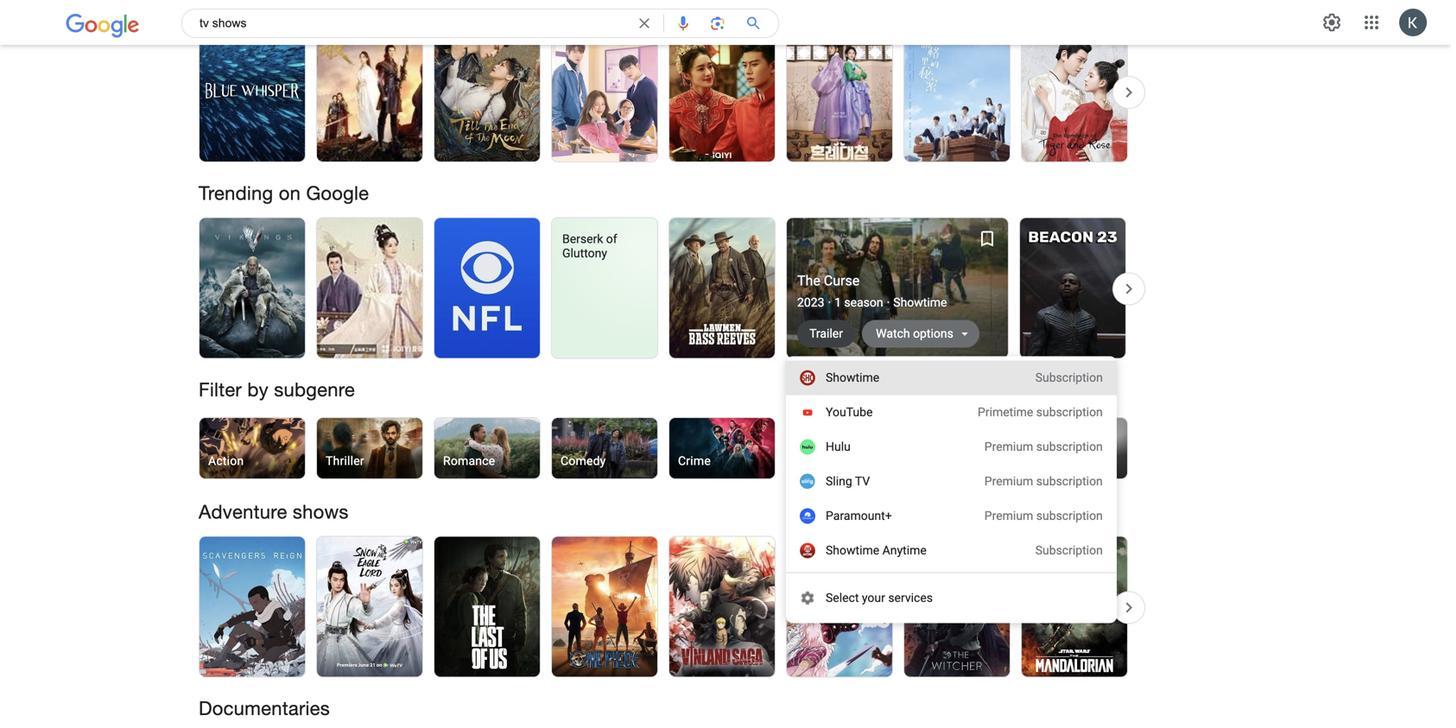 Task type: locate. For each thing, give the bounding box(es) containing it.
4 subscription from the top
[[1037, 509, 1103, 523]]

the curse element
[[787, 218, 1009, 358]]

menu
[[786, 356, 1117, 624]]

subscription
[[1036, 371, 1103, 385], [1036, 544, 1103, 558]]

subscription for hulu
[[1037, 440, 1103, 454]]

3 premium subscription from the top
[[985, 509, 1103, 523]]

showtime up youtube
[[826, 371, 880, 385]]

subscription
[[1037, 405, 1103, 420], [1037, 440, 1103, 454], [1037, 474, 1103, 489], [1037, 509, 1103, 523]]

1 subscription from the top
[[1037, 405, 1103, 420]]

heading
[[199, 0, 1129, 9]]

showtime for showtime
[[826, 371, 880, 385]]

1 showtime from the top
[[826, 371, 880, 385]]

documentaries heading
[[199, 697, 1129, 721]]

add to watchlist image
[[977, 229, 998, 249]]

premium subscription
[[985, 440, 1103, 454], [985, 474, 1103, 489], [985, 509, 1103, 523]]

1 vertical spatial showtime
[[826, 544, 880, 558]]

showtime anytime
[[826, 544, 927, 558]]

premium subscription for paramount+
[[985, 509, 1103, 523]]

google image
[[66, 14, 140, 38]]

adventure
[[199, 501, 287, 523]]

None search field
[[0, 0, 780, 41]]

paramount+
[[826, 509, 892, 523]]

0 vertical spatial premium subscription
[[985, 440, 1103, 454]]

1 vertical spatial premium
[[985, 474, 1034, 489]]

premium
[[985, 440, 1034, 454], [985, 474, 1034, 489], [985, 509, 1034, 523]]

comedy button
[[551, 417, 659, 487]]

action button
[[199, 417, 306, 487]]

primetime
[[978, 405, 1034, 420]]

crime
[[678, 454, 711, 468]]

2 vertical spatial premium subscription
[[985, 509, 1103, 523]]

1 vertical spatial premium subscription
[[985, 474, 1103, 489]]

2 premium from the top
[[985, 474, 1034, 489]]

0 vertical spatial premium
[[985, 440, 1034, 454]]

subgenre
[[274, 379, 355, 401]]

tv
[[855, 474, 870, 489]]

2 subscription from the top
[[1036, 544, 1103, 558]]

premium for hulu
[[985, 440, 1034, 454]]

select your services
[[826, 591, 933, 605]]

2 vertical spatial premium
[[985, 509, 1034, 523]]

filter by subgenre heading
[[199, 378, 1129, 402]]

romance button
[[434, 417, 541, 487]]

3 subscription from the top
[[1037, 474, 1103, 489]]

google
[[306, 182, 369, 204]]

filter
[[199, 379, 242, 401]]

sling
[[826, 474, 853, 489]]

historical drama button
[[786, 417, 894, 480]]

anytime
[[883, 544, 927, 558]]

subscription for sling tv
[[1037, 474, 1103, 489]]

0 vertical spatial subscription
[[1036, 371, 1103, 385]]

3 premium from the top
[[985, 509, 1034, 523]]

showtime down paramount+
[[826, 544, 880, 558]]

search by voice image
[[675, 15, 692, 32]]

subscription for paramount+
[[1037, 509, 1103, 523]]

thriller
[[326, 454, 364, 468]]

of
[[606, 232, 618, 246]]

2 showtime from the top
[[826, 544, 880, 558]]

action
[[208, 454, 244, 468]]

crime button
[[669, 417, 776, 487]]

1 premium from the top
[[985, 440, 1034, 454]]

historical drama
[[796, 437, 849, 468]]

2 premium subscription from the top
[[985, 474, 1103, 489]]

filter by subgenre
[[199, 379, 355, 401]]

0 vertical spatial showtime
[[826, 371, 880, 385]]

1 premium subscription from the top
[[985, 440, 1103, 454]]

2 subscription from the top
[[1037, 440, 1103, 454]]

thriller button
[[316, 417, 423, 487]]

gluttony
[[563, 246, 608, 261]]

1 subscription from the top
[[1036, 371, 1103, 385]]

1 vertical spatial subscription
[[1036, 544, 1103, 558]]

adventure shows heading
[[199, 500, 1129, 524]]

showtime
[[826, 371, 880, 385], [826, 544, 880, 558]]



Task type: describe. For each thing, give the bounding box(es) containing it.
documentaries
[[199, 697, 330, 719]]

curse
[[824, 273, 860, 289]]

premium for paramount+
[[985, 509, 1034, 523]]

options
[[914, 327, 954, 341]]

watch options
[[876, 327, 954, 341]]

on
[[279, 182, 301, 204]]

showtime for showtime anytime
[[826, 544, 880, 558]]

drama
[[796, 454, 831, 468]]

the curse link
[[798, 272, 998, 290]]

premium for sling tv
[[985, 474, 1034, 489]]

trending on google
[[199, 182, 369, 204]]

trending on google heading
[[199, 181, 1129, 205]]

adventure shows
[[199, 501, 349, 523]]

sling tv
[[826, 474, 870, 489]]

trending
[[199, 182, 273, 204]]

your
[[862, 591, 886, 605]]

watch
[[876, 327, 911, 341]]

premium subscription for sling tv
[[985, 474, 1103, 489]]

by
[[247, 379, 269, 401]]

search by image image
[[710, 15, 727, 32]]

primetime subscription
[[978, 405, 1103, 420]]

subscription for youtube
[[1037, 405, 1103, 420]]

romance
[[443, 454, 496, 468]]

menu containing showtime
[[786, 356, 1117, 624]]

the
[[798, 273, 821, 289]]

shows
[[293, 501, 349, 523]]

berserk of gluttony
[[563, 232, 618, 261]]

hulu
[[826, 440, 851, 454]]

berserk
[[563, 232, 604, 246]]

comedy
[[561, 454, 606, 468]]

subscription for showtime anytime
[[1036, 544, 1103, 558]]

services
[[889, 591, 933, 605]]

Search search field
[[200, 14, 626, 37]]

the curse
[[798, 273, 860, 289]]

subscription for showtime
[[1036, 371, 1103, 385]]

select
[[826, 591, 859, 605]]

youtube
[[826, 405, 873, 420]]

watch options button
[[862, 320, 980, 348]]

historical
[[796, 437, 849, 451]]

premium subscription for hulu
[[985, 440, 1103, 454]]



Task type: vqa. For each thing, say whether or not it's contained in the screenshot.


